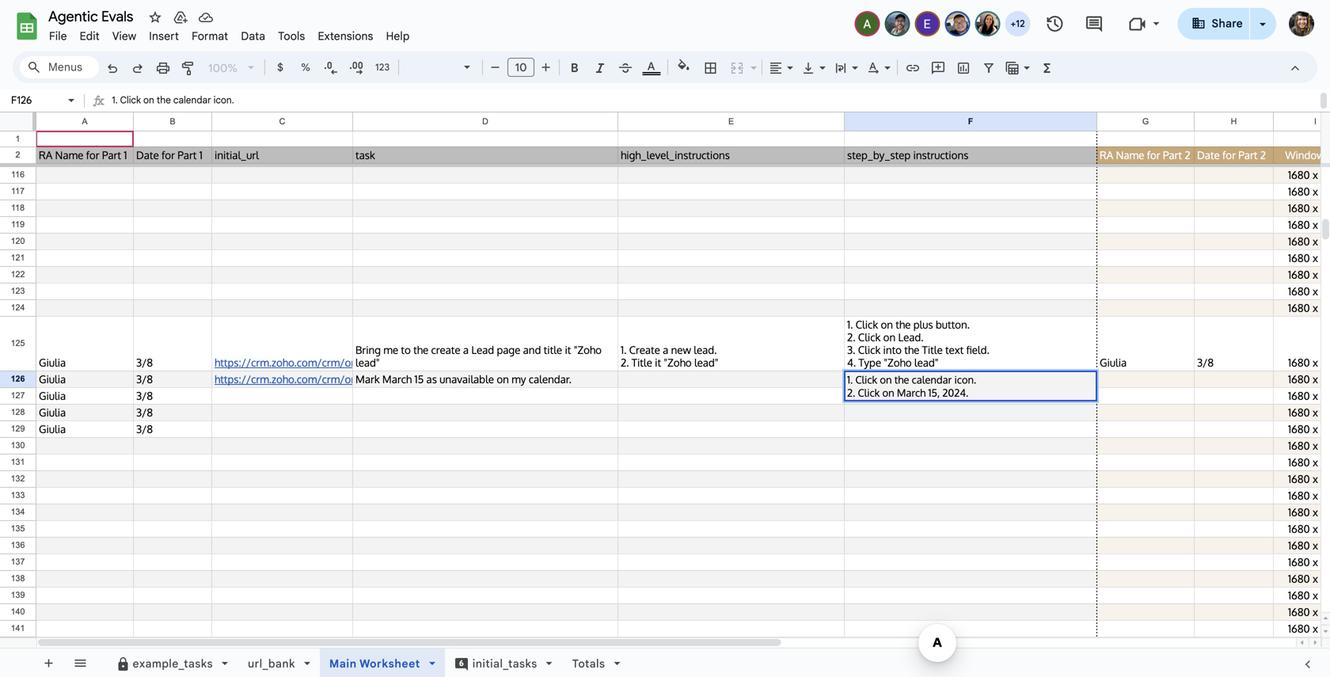 Task type: vqa. For each thing, say whether or not it's contained in the screenshot.
MARCH inside text field
yes



Task type: locate. For each thing, give the bounding box(es) containing it.
borders image
[[702, 56, 721, 78]]

worksheet
[[360, 657, 420, 671]]

0 horizontal spatial 2024.
[[202, 112, 226, 124]]

2 toolbar from the left
[[101, 649, 644, 677]]

1 horizontal spatial 2024.
[[943, 386, 969, 399]]

0 horizontal spatial 15,
[[188, 112, 199, 124]]

1 vertical spatial 15,
[[929, 386, 940, 399]]

eesa khan image
[[917, 13, 939, 35]]

text wrapping image
[[833, 56, 851, 78]]

1.
[[112, 94, 118, 106], [848, 373, 853, 386]]

0 vertical spatial march
[[158, 112, 185, 124]]

2024. inside the f126 field
[[943, 386, 969, 399]]

1 horizontal spatial 2.
[[848, 386, 856, 399]]

0 vertical spatial 2024.
[[202, 112, 226, 124]]

2024. inside the menu bar banner
[[202, 112, 226, 124]]

name box (⌘ + j) element
[[5, 91, 79, 110]]

insert menu item
[[143, 27, 186, 46]]

0 vertical spatial 1.
[[112, 94, 118, 106]]

1. click on the calendar icon. 2. click on march 15, 2024.
[[112, 94, 234, 124], [848, 373, 977, 399]]

the inside the f126 field
[[895, 373, 910, 386]]

1 vertical spatial the
[[895, 373, 910, 386]]

march
[[158, 112, 185, 124], [898, 386, 926, 399]]

example_tasks button
[[106, 649, 238, 677]]

2024.
[[202, 112, 226, 124], [943, 386, 969, 399]]

0 vertical spatial 2.
[[112, 112, 119, 124]]

edit menu item
[[73, 27, 106, 46]]

1 horizontal spatial the
[[895, 373, 910, 386]]

1 horizontal spatial icon.
[[955, 373, 977, 386]]

help menu item
[[380, 27, 416, 46]]

Zoom text field
[[204, 57, 242, 79]]

calendar
[[173, 94, 211, 106], [912, 373, 952, 386]]

1 toolbar from the left
[[32, 649, 99, 677]]

angela cha image
[[857, 13, 879, 35]]

icon.
[[214, 94, 234, 106], [955, 373, 977, 386]]

1 vertical spatial 2024.
[[943, 386, 969, 399]]

view menu item
[[106, 27, 143, 46]]

1 vertical spatial 2.
[[848, 386, 856, 399]]

none text field containing 1. click on the calendar icon.
[[112, 91, 1318, 124]]

1 horizontal spatial 1. click on the calendar icon. 2. click on march 15, 2024.
[[848, 373, 977, 399]]

on
[[143, 94, 154, 106], [145, 112, 156, 124], [880, 373, 892, 386], [883, 386, 895, 399]]

0 horizontal spatial calendar
[[173, 94, 211, 106]]

1 horizontal spatial march
[[898, 386, 926, 399]]

1 horizontal spatial toolbar
[[101, 649, 644, 677]]

application
[[0, 0, 1331, 677]]

toolbar
[[32, 649, 99, 677], [101, 649, 644, 677]]

Font size text field
[[509, 58, 534, 77]]

1 vertical spatial icon.
[[955, 373, 977, 386]]

0 horizontal spatial 1.
[[112, 94, 118, 106]]

data menu item
[[235, 27, 272, 46]]

0 vertical spatial the
[[157, 94, 171, 106]]

15,
[[188, 112, 199, 124], [929, 386, 940, 399]]

1 vertical spatial calendar
[[912, 373, 952, 386]]

None text field
[[6, 93, 65, 108]]

0 horizontal spatial toolbar
[[32, 649, 99, 677]]

$ button
[[269, 55, 292, 79]]

menu bar
[[43, 21, 416, 47]]

% button
[[294, 55, 318, 79]]

1 horizontal spatial 1.
[[848, 373, 853, 386]]

ben chafik image
[[947, 13, 969, 35]]

1. inside the menu bar banner
[[112, 94, 118, 106]]

0 horizontal spatial icon.
[[214, 94, 234, 106]]

cara nguyen image
[[977, 13, 999, 35]]

0 vertical spatial icon.
[[214, 94, 234, 106]]

extensions menu item
[[312, 27, 380, 46]]

none text field inside the menu bar banner
[[112, 91, 1318, 124]]

2. inside the f126 field
[[848, 386, 856, 399]]

0 horizontal spatial 2.
[[112, 112, 119, 124]]

the
[[157, 94, 171, 106], [895, 373, 910, 386]]

1 vertical spatial 1.
[[848, 373, 853, 386]]

text rotation image
[[865, 56, 883, 78]]

calendar inside the f126 field
[[912, 373, 952, 386]]

2.
[[112, 112, 119, 124], [848, 386, 856, 399]]

click
[[120, 94, 141, 106], [122, 112, 143, 124], [856, 373, 878, 386], [858, 386, 880, 399]]

0 horizontal spatial march
[[158, 112, 185, 124]]

0 horizontal spatial 1. click on the calendar icon. 2. click on march 15, 2024.
[[112, 94, 234, 124]]

0 vertical spatial calendar
[[173, 94, 211, 106]]

0 horizontal spatial the
[[157, 94, 171, 106]]

all sheets image
[[67, 650, 93, 676]]

0 vertical spatial 15,
[[188, 112, 199, 124]]

None text field
[[112, 91, 1318, 124]]

1 horizontal spatial calendar
[[912, 373, 952, 386]]

1 vertical spatial march
[[898, 386, 926, 399]]

application containing share
[[0, 0, 1331, 677]]

1 horizontal spatial 15,
[[929, 386, 940, 399]]

url_bank button
[[238, 649, 321, 677]]

format
[[192, 29, 228, 43]]

tools
[[278, 29, 305, 43]]

Zoom field
[[202, 56, 261, 80]]

Menus field
[[20, 56, 99, 78]]

menu bar containing file
[[43, 21, 416, 47]]

1. inside the f126 field
[[848, 373, 853, 386]]

0 vertical spatial 1. click on the calendar icon. 2. click on march 15, 2024.
[[112, 94, 234, 124]]

insert
[[149, 29, 179, 43]]

totals
[[573, 657, 606, 671]]



Task type: describe. For each thing, give the bounding box(es) containing it.
help
[[386, 29, 410, 43]]

icon. inside the f126 field
[[955, 373, 977, 386]]

%
[[301, 61, 310, 74]]

6
[[459, 659, 464, 668]]

1. click on the calendar icon. 2. click on march 15, 2024. inside the menu bar banner
[[112, 94, 234, 124]]

+12 button
[[1004, 10, 1033, 38]]

extensions
[[318, 29, 374, 43]]

menu bar inside the menu bar banner
[[43, 21, 416, 47]]

fill color image
[[675, 56, 694, 75]]

functions image
[[1039, 56, 1057, 78]]

1 vertical spatial 1. click on the calendar icon. 2. click on march 15, 2024.
[[848, 373, 977, 399]]

initial_tasks
[[473, 657, 538, 671]]

cj baylor image
[[887, 13, 909, 35]]

15, inside the f126 field
[[929, 386, 940, 399]]

123 button
[[370, 55, 395, 79]]

file
[[49, 29, 67, 43]]

15, inside the menu bar banner
[[188, 112, 199, 124]]

main toolbar
[[98, 55, 1062, 82]]

Font size field
[[508, 58, 541, 78]]

2. inside the menu bar banner
[[112, 112, 119, 124]]

none text field inside name box (⌘ + j) element
[[6, 93, 65, 108]]

share button
[[1178, 8, 1251, 40]]

menu bar banner
[[0, 0, 1331, 677]]

toolbar containing example_tasks
[[101, 649, 644, 677]]

quick sharing actions image
[[1260, 23, 1267, 48]]

Star checkbox
[[114, 0, 180, 58]]

view
[[112, 29, 137, 43]]

data
[[241, 29, 266, 43]]

+12
[[1011, 18, 1026, 30]]

the inside the menu bar banner
[[157, 94, 171, 106]]

text color image
[[643, 56, 661, 75]]

main worksheet
[[329, 657, 420, 671]]

march inside the menu bar banner
[[158, 112, 185, 124]]

vertical align image
[[800, 56, 818, 78]]

file menu item
[[43, 27, 73, 46]]

calendar inside the menu bar banner
[[173, 94, 211, 106]]

icon. inside the menu bar banner
[[214, 94, 234, 106]]

example_tasks
[[133, 657, 213, 671]]

123
[[375, 61, 390, 73]]

totals button
[[562, 649, 631, 677]]

tools menu item
[[272, 27, 312, 46]]

Rename text field
[[43, 6, 143, 25]]

$
[[277, 61, 284, 74]]

F126 field
[[848, 373, 1095, 399]]

march inside the f126 field
[[898, 386, 926, 399]]

share
[[1213, 17, 1244, 31]]

main
[[329, 657, 357, 671]]

url_bank
[[248, 657, 295, 671]]

edit
[[80, 29, 100, 43]]

format menu item
[[186, 27, 235, 46]]

main worksheet button
[[320, 649, 445, 677]]



